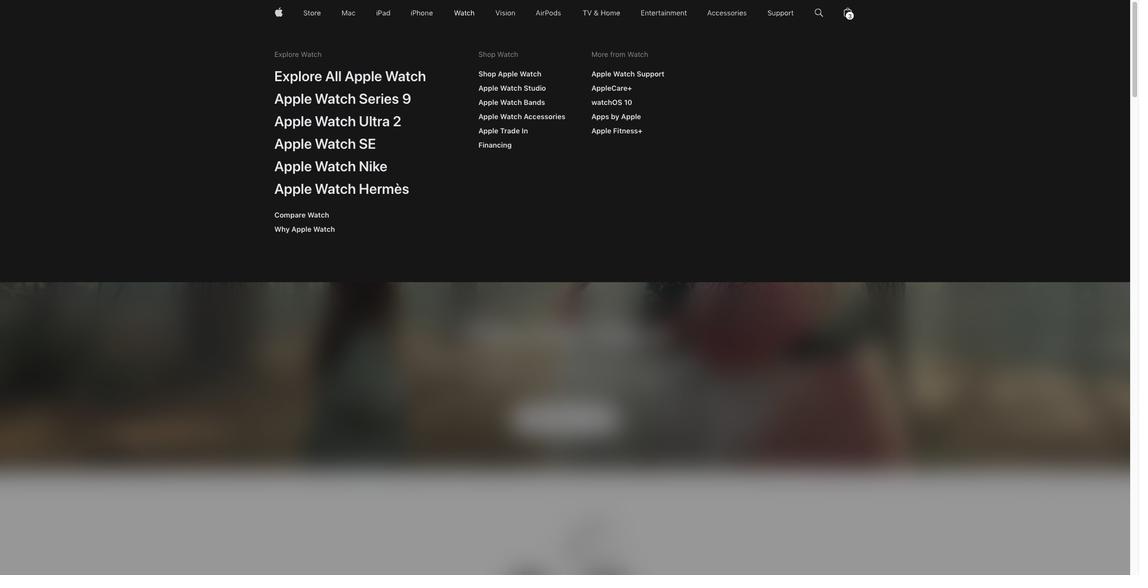 Task type: vqa. For each thing, say whether or not it's contained in the screenshot.
and in the list
no



Task type: describe. For each thing, give the bounding box(es) containing it.
iphone image
[[411, 0, 434, 26]]

bands
[[524, 99, 546, 107]]

applecare+
[[592, 84, 633, 93]]

nike
[[359, 158, 388, 175]]

by
[[611, 113, 620, 121]]

more
[[592, 50, 609, 59]]

explore all apple watch link
[[268, 63, 433, 89]]

more from watch element
[[585, 65, 672, 140]]

explore watch
[[275, 50, 322, 59]]

apple watch ultra 2 link
[[268, 108, 408, 134]]

explore all apple watch apple watch series 9 apple watch ultra 2 apple watch se apple watch nike apple watch hermès
[[275, 68, 427, 198]]

watch inside apple watch support applecare+ watchos 10 apps by apple apple fitness+
[[614, 70, 635, 78]]

watchos
[[592, 99, 623, 107]]

accessories image
[[708, 0, 748, 26]]

apple up financing
[[479, 127, 499, 135]]

fitness+
[[614, 127, 643, 135]]

why apple watch link
[[268, 221, 342, 239]]

shop watch
[[479, 50, 519, 59]]

watch down 'apple watch nike' link
[[315, 180, 356, 198]]

2
[[393, 113, 402, 130]]

apple up compare
[[275, 180, 312, 198]]

watch up 'studio'
[[520, 70, 542, 78]]

apple watch support link
[[585, 65, 672, 83]]

in
[[522, 127, 528, 135]]

watchos 10 link
[[585, 94, 639, 112]]

watch down apple watch bands link at top
[[501, 113, 522, 121]]

watch down store "image"
[[301, 50, 322, 59]]

trade
[[501, 127, 520, 135]]

vision image
[[496, 0, 516, 26]]

apple up apple watch studio link on the top left of page
[[498, 70, 518, 78]]

why
[[275, 226, 290, 234]]

airpods image
[[536, 0, 562, 26]]

financing link
[[472, 137, 519, 154]]

apple watch bands link
[[472, 94, 552, 112]]

accessories
[[524, 113, 566, 121]]

support image
[[768, 0, 794, 26]]

apple watch support applecare+ watchos 10 apps by apple apple fitness+
[[592, 70, 665, 135]]

from
[[611, 50, 626, 59]]

apps
[[592, 113, 610, 121]]

apple watch accessories link
[[472, 108, 572, 126]]

apple up series
[[345, 68, 383, 85]]

apple down apps at the top right of the page
[[592, 127, 612, 135]]

10
[[625, 99, 633, 107]]



Task type: locate. For each thing, give the bounding box(es) containing it.
2 explore from the top
[[275, 68, 323, 85]]

entertainment image
[[642, 0, 687, 26]]

watch up 9
[[386, 68, 427, 85]]

shopping bag with item count : 3 image
[[845, 0, 853, 26]]

main content
[[0, 0, 1131, 576]]

watch up 'apple watch nike' link
[[315, 135, 356, 153]]

1 vertical spatial shop
[[479, 70, 497, 78]]

ultra
[[359, 113, 390, 130]]

explore for explore watch
[[275, 50, 299, 59]]

apps by apple link
[[585, 108, 648, 126]]

0 vertical spatial explore
[[275, 50, 299, 59]]

applecare+ link
[[585, 80, 639, 97]]

shop for shop apple watch apple watch studio apple watch bands apple watch accessories apple trade in financing
[[479, 70, 497, 78]]

se
[[359, 135, 376, 153]]

watch up apple watch bands link at top
[[501, 84, 522, 93]]

apple down shop apple watch link
[[479, 84, 499, 93]]

ipad image
[[376, 0, 390, 26]]

watch image
[[454, 0, 475, 26]]

apple down 10
[[622, 113, 642, 121]]

1 shop from the top
[[479, 50, 496, 59]]

apple
[[345, 68, 383, 85], [498, 70, 518, 78], [592, 70, 612, 78], [479, 84, 499, 93], [275, 90, 312, 107], [479, 99, 499, 107], [275, 113, 312, 130], [479, 113, 499, 121], [622, 113, 642, 121], [479, 127, 499, 135], [592, 127, 612, 135], [275, 135, 312, 153], [275, 158, 312, 175], [275, 180, 312, 198], [292, 226, 312, 234]]

explore watch element
[[268, 63, 433, 239]]

compare
[[275, 211, 306, 220]]

apple inside compare watch why apple watch
[[292, 226, 312, 234]]

shop apple watch apple watch studio apple watch bands apple watch accessories apple trade in financing
[[479, 70, 566, 150]]

explore for explore all apple watch apple watch series 9 apple watch ultra 2 apple watch se apple watch nike apple watch hermès
[[275, 68, 323, 85]]

search apple.com image
[[815, 0, 824, 26]]

apple fitness+ link
[[585, 122, 650, 140]]

1 vertical spatial explore
[[275, 68, 323, 85]]

apple watch nike link
[[268, 153, 394, 179]]

watch down compare watch link
[[313, 226, 335, 234]]

apple up apple watch se link on the left of the page
[[275, 113, 312, 130]]

shop
[[479, 50, 496, 59], [479, 70, 497, 78]]

watch right from
[[628, 50, 649, 59]]

0 vertical spatial shop
[[479, 50, 496, 59]]

1 explore from the top
[[275, 50, 299, 59]]

apple up apple trade in link
[[479, 113, 499, 121]]

watch up apple watch ultra 2 link on the left top of page
[[315, 90, 356, 107]]

series
[[359, 90, 399, 107]]

apple image
[[275, 0, 283, 26]]

9
[[402, 90, 412, 107]]

support
[[637, 70, 665, 78]]

apple watch series 9 link
[[268, 85, 418, 112]]

apple down compare watch link
[[292, 226, 312, 234]]

apple watch se link
[[268, 131, 383, 157]]

shop inside 'shop apple watch apple watch studio apple watch bands apple watch accessories apple trade in financing'
[[479, 70, 497, 78]]

apple watch studio link
[[472, 80, 553, 97]]

apple up applecare+
[[592, 70, 612, 78]]

store image
[[304, 0, 321, 26]]

watch up shop apple watch link
[[498, 50, 519, 59]]

hermès
[[359, 180, 410, 198]]

apple down apple watch se link on the left of the page
[[275, 158, 312, 175]]

watch down apple watch studio link on the top left of page
[[501, 99, 522, 107]]

watch up why apple watch link
[[308, 211, 329, 220]]

apple up 'apple watch nike' link
[[275, 135, 312, 153]]

compare watch why apple watch
[[275, 211, 335, 234]]

apple watch hermès link
[[268, 176, 416, 202]]

all
[[325, 68, 342, 85]]

financing
[[479, 141, 512, 150]]

watch up applecare+ link
[[614, 70, 635, 78]]

watch
[[301, 50, 322, 59], [498, 50, 519, 59], [628, 50, 649, 59], [386, 68, 427, 85], [520, 70, 542, 78], [614, 70, 635, 78], [501, 84, 522, 93], [315, 90, 356, 107], [501, 99, 522, 107], [315, 113, 356, 130], [501, 113, 522, 121], [315, 135, 356, 153], [315, 158, 356, 175], [315, 180, 356, 198], [308, 211, 329, 220], [313, 226, 335, 234]]

shop for shop watch
[[479, 50, 496, 59]]

2 shop from the top
[[479, 70, 497, 78]]

watch up apple watch hermès link at the left of page
[[315, 158, 356, 175]]

mac image
[[342, 0, 356, 26]]

apple trade in link
[[472, 122, 535, 140]]

apple down explore watch
[[275, 90, 312, 107]]

apple down apple watch studio link on the top left of page
[[479, 99, 499, 107]]

shop up shop apple watch link
[[479, 50, 496, 59]]

explore down explore watch
[[275, 68, 323, 85]]

watch down apple watch series 9 link
[[315, 113, 356, 130]]

explore inside explore all apple watch apple watch series 9 apple watch ultra 2 apple watch se apple watch nike apple watch hermès
[[275, 68, 323, 85]]

shop apple watch link
[[472, 65, 548, 83]]

studio
[[524, 84, 546, 93]]

shop down shop watch
[[479, 70, 497, 78]]

more from watch
[[592, 50, 649, 59]]

explore down apple icon
[[275, 50, 299, 59]]

tv and home image
[[582, 0, 621, 26]]

explore
[[275, 50, 299, 59], [275, 68, 323, 85]]

compare watch link
[[268, 207, 336, 224]]

shop watch element
[[472, 65, 572, 154]]



